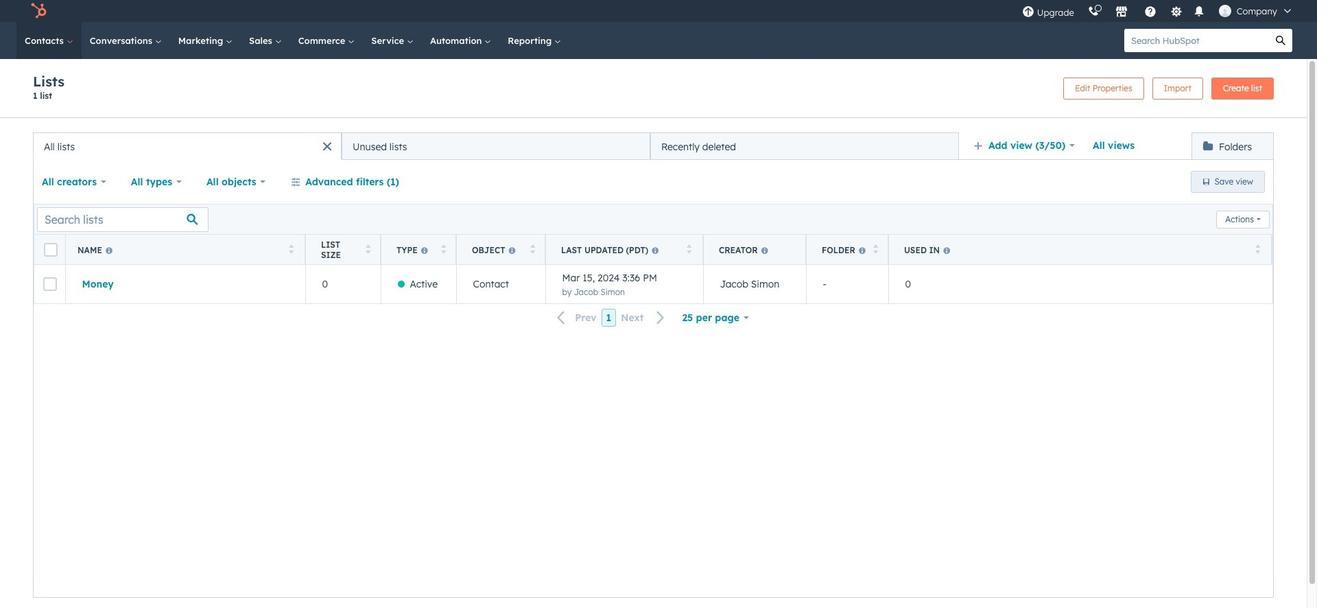 Task type: describe. For each thing, give the bounding box(es) containing it.
jacob simon image
[[1219, 5, 1232, 17]]

3 press to sort. element from the left
[[441, 244, 447, 256]]

Search HubSpot search field
[[1125, 29, 1270, 52]]

6 press to sort. element from the left
[[874, 244, 879, 256]]

5 press to sort. element from the left
[[687, 244, 692, 256]]

1 press to sort. image from the left
[[289, 244, 294, 254]]

Search lists search field
[[37, 207, 209, 232]]

marketplaces image
[[1116, 6, 1128, 19]]

pagination navigation
[[549, 309, 674, 327]]

4 press to sort. image from the left
[[874, 244, 879, 254]]

list size element
[[305, 265, 381, 303]]



Task type: locate. For each thing, give the bounding box(es) containing it.
press to sort. image
[[289, 244, 294, 254], [366, 244, 371, 254], [1256, 244, 1261, 254]]

object element
[[456, 265, 546, 303]]

2 press to sort. image from the left
[[530, 244, 535, 254]]

2 press to sort. element from the left
[[366, 244, 371, 256]]

2 press to sort. image from the left
[[366, 244, 371, 254]]

press to sort. element
[[289, 244, 294, 256], [366, 244, 371, 256], [441, 244, 447, 256], [530, 244, 535, 256], [687, 244, 692, 256], [874, 244, 879, 256], [1256, 244, 1261, 256]]

4 press to sort. element from the left
[[530, 244, 535, 256]]

column header
[[703, 235, 807, 265]]

7 press to sort. element from the left
[[1256, 244, 1261, 256]]

menu
[[1016, 0, 1301, 22]]

0 horizontal spatial press to sort. image
[[289, 244, 294, 254]]

banner
[[33, 73, 1275, 104]]

1 press to sort. element from the left
[[289, 244, 294, 256]]

1 press to sort. image from the left
[[441, 244, 447, 254]]

1 horizontal spatial press to sort. image
[[366, 244, 371, 254]]

2 horizontal spatial press to sort. image
[[1256, 244, 1261, 254]]

3 press to sort. image from the left
[[687, 244, 692, 254]]

3 press to sort. image from the left
[[1256, 244, 1261, 254]]

folder element
[[806, 265, 889, 303]]

press to sort. image
[[441, 244, 447, 254], [530, 244, 535, 254], [687, 244, 692, 254], [874, 244, 879, 254]]

type element
[[381, 265, 456, 303]]



Task type: vqa. For each thing, say whether or not it's contained in the screenshot.
Account Setup element
no



